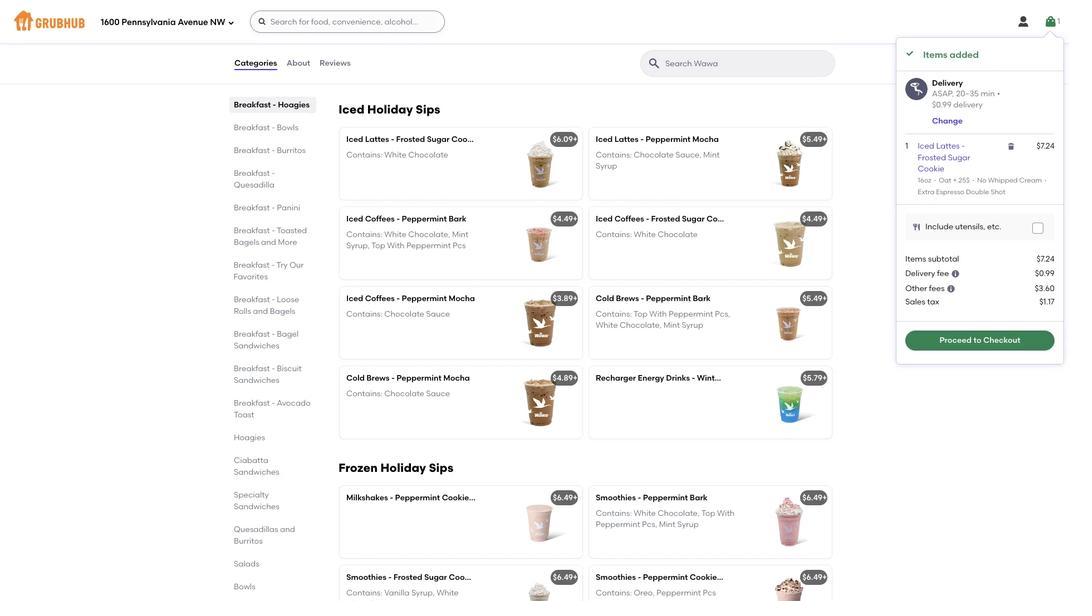 Task type: describe. For each thing, give the bounding box(es) containing it.
added
[[950, 50, 979, 60]]

syrup, inside contains: white chocolate, mint syrup, top with peppermint pcs
[[347, 241, 370, 251]]

and for more
[[261, 238, 276, 247]]

white for iced coffees - frosted sugar cookie
[[634, 230, 656, 239]]

breakfast for breakfast - try our favorites
[[234, 261, 270, 270]]

nw
[[210, 17, 225, 27]]

& for smoothies - peppermint cookies & cream
[[723, 573, 729, 583]]

contains: white chocolate, top with peppermint pcs, mint syrup
[[596, 509, 735, 530]]

20–35
[[957, 89, 979, 99]]

0 vertical spatial bowls
[[277, 123, 299, 133]]

items subtotal
[[906, 255, 960, 264]]

contains: for smoothies - frosted sugar cookie
[[347, 589, 383, 598]]

sandwiches inside breakfast - bagel sandwiches
[[234, 342, 280, 351]]

more
[[278, 238, 297, 247]]

cookies for milkshakes - peppermint cookies & cream
[[442, 493, 473, 503]]

cold brews - peppermint mocha
[[347, 374, 470, 383]]

salads tab
[[234, 559, 312, 571]]

tax
[[928, 297, 940, 307]]

- inside breakfast - try our favorites
[[272, 261, 275, 270]]

steamers - peppermint bark image
[[499, 8, 583, 80]]

iced coffees - peppermint bark image
[[499, 207, 583, 279]]

iced lattes - peppermint mocha
[[596, 135, 719, 144]]

cookies for smoothies - peppermint cookies & cream
[[690, 573, 721, 583]]

smoothies for smoothies - peppermint bark
[[596, 493, 636, 503]]

- inside breakfast - toasted bagels and more
[[272, 226, 275, 236]]

brews for chocolate
[[367, 374, 390, 383]]

smoothies for smoothies - frosted sugar cookie
[[347, 573, 387, 583]]

white for iced lattes - frosted sugar cookie
[[385, 150, 407, 160]]

breakfast for breakfast - quesadilla
[[234, 169, 270, 178]]

holiday for frozen
[[381, 461, 426, 475]]

+ for iced coffees - peppermint mocha
[[573, 294, 578, 303]]

breakfast for breakfast - hoagies
[[234, 100, 271, 110]]

breakfast - bowls
[[234, 123, 299, 133]]

sauce for cold brews - peppermint mocha
[[426, 389, 450, 399]]

coffees for iced coffees - peppermint mocha
[[365, 294, 395, 303]]

iced lattes - frosted sugar cookie link
[[918, 142, 971, 174]]

cold for cold brews - peppermint mocha
[[347, 374, 365, 383]]

chocolate, for steamers - peppermint bark
[[409, 31, 451, 40]]

$6.49 for smoothies - peppermint cookies & cream
[[803, 573, 823, 583]]

checkout
[[984, 336, 1021, 345]]

contains: for smoothies - peppermint cookies & cream
[[596, 589, 632, 598]]

mocha for iced lattes - peppermint mocha
[[693, 135, 719, 144]]

milkshakes - peppermint cookies & cream
[[347, 493, 509, 503]]

categories
[[235, 58, 277, 68]]

top inside the 'contains: white chocolate, top with peppermint pcs'
[[452, 31, 466, 40]]

iced for iced coffees - peppermint bark image
[[347, 214, 363, 224]]

iced lattes - frosted sugar cookie image
[[499, 127, 583, 200]]

iced for "iced lattes - frosted sugar cookie" image
[[347, 135, 363, 144]]

breakfast for breakfast - burritos
[[234, 146, 270, 155]]

contains: chocolate sauce for coffees
[[347, 310, 450, 319]]

$5.49 + for contains: chocolate sauce, mint syrup
[[803, 135, 828, 144]]

quesadillas and burritos
[[234, 525, 295, 547]]

1600
[[101, 17, 120, 27]]

$4.49 for iced coffees - peppermint bark
[[553, 214, 573, 224]]

1 button
[[1045, 12, 1061, 32]]

recharger energy drinks - winter blues (blue raspberry, vanilla) image
[[749, 366, 832, 439]]

pcs, inside contains: top with peppermint pcs, white chocolate, mint syrup
[[715, 310, 731, 319]]

+ for cold brews - peppermint bark
[[823, 294, 828, 303]]

$6.49 for smoothies - peppermint bark
[[803, 493, 823, 503]]

$6.49 + for smoothies - frosted sugar cookie
[[553, 573, 578, 583]]

recharger energy drinks - winter blues (blue raspberry, vanilla)
[[596, 374, 841, 383]]

magnifying glass icon image
[[648, 57, 661, 70]]

$1.17
[[1040, 297, 1055, 307]]

bark up the 'contains: white chocolate, top with peppermint pcs'
[[437, 15, 455, 24]]

$4.89
[[553, 374, 573, 383]]

3 sandwiches from the top
[[234, 468, 280, 477]]

Search Wawa search field
[[665, 59, 832, 69]]

$6.49 + for smoothies - peppermint bark
[[803, 493, 828, 503]]

delivery
[[954, 101, 983, 110]]

svg image left include in the top of the page
[[913, 223, 922, 232]]

delivery for asap,
[[933, 78, 964, 88]]

coffees for iced coffees - frosted sugar cookie
[[615, 214, 645, 224]]

winter
[[697, 374, 723, 383]]

to
[[974, 336, 982, 345]]

steamers
[[347, 15, 383, 24]]

iced coffees - peppermint bark
[[347, 214, 467, 224]]

bark up contains: white chocolate, mint syrup, top with peppermint pcs
[[449, 214, 467, 224]]

cream for smoothies - peppermint cookies & cream
[[731, 573, 757, 583]]

$4.89 +
[[553, 374, 578, 383]]

mint inside contains: white chocolate, mint syrup, top with peppermint pcs
[[452, 230, 469, 239]]

+ for iced coffees - peppermint bark
[[573, 214, 578, 224]]

etc.
[[988, 222, 1002, 232]]

16oz ∙ oat +.25$ ∙ no whipped cream ∙ extra espresso double shot
[[918, 177, 1048, 196]]

ciabatta sandwiches tab
[[234, 455, 312, 479]]

0 horizontal spatial iced lattes - frosted sugar cookie
[[347, 135, 479, 144]]

hoagies inside tab
[[278, 100, 310, 110]]

cream inside 16oz ∙ oat +.25$ ∙ no whipped cream ∙ extra espresso double shot
[[1020, 177, 1043, 185]]

recharger
[[596, 374, 636, 383]]

burritos for breakfast - burritos
[[277, 146, 306, 155]]

breakfast for breakfast - loose rolls and bagels
[[234, 295, 270, 305]]

& for milkshakes - peppermint cookies & cream
[[475, 493, 481, 503]]

other fees
[[906, 284, 945, 293]]

utensils,
[[956, 222, 986, 232]]

specialty sandwiches
[[234, 491, 280, 512]]

iced lattes - frosted sugar cookie inside the items added tooltip
[[918, 142, 971, 174]]

+.25$
[[954, 177, 970, 185]]

syrup for cold brews - peppermint bark
[[682, 321, 704, 330]]

- inside iced lattes - frosted sugar cookie
[[962, 142, 966, 151]]

breakfast - toasted bagels and more tab
[[234, 225, 312, 248]]

quesadilla
[[234, 181, 275, 190]]

2 vertical spatial pcs
[[703, 589, 716, 598]]

avenue
[[178, 17, 208, 27]]

$6.09
[[553, 135, 573, 144]]

breakfast - bagel sandwiches tab
[[234, 329, 312, 352]]

brews for top
[[616, 294, 639, 303]]

specialty
[[234, 491, 269, 500]]

whipped
[[989, 177, 1018, 185]]

pcs inside the 'contains: white chocolate, top with peppermint pcs'
[[393, 42, 406, 51]]

vanilla
[[385, 589, 410, 598]]

+ for iced lattes - frosted sugar cookie
[[573, 135, 578, 144]]

$6.09 +
[[553, 135, 578, 144]]

oat
[[939, 177, 952, 185]]

espresso
[[937, 188, 965, 196]]

+ for smoothies - peppermint bark
[[823, 493, 828, 503]]

items added tooltip
[[897, 31, 1064, 364]]

contains: oreo, peppermint pcs
[[596, 589, 716, 598]]

breakfast - burritos
[[234, 146, 306, 155]]

white inside contains: top with peppermint pcs, white chocolate, mint syrup
[[596, 321, 618, 330]]

shot
[[991, 188, 1006, 196]]

bowls tab
[[234, 582, 312, 593]]

3 ∙ from the left
[[1044, 177, 1048, 185]]

$0.99 inside delivery asap, 20–35 min • $0.99 delivery
[[933, 101, 952, 110]]

peppermint inside the 'contains: white chocolate, top with peppermint pcs'
[[347, 42, 391, 51]]

proceed
[[940, 336, 972, 345]]

lattes for chocolate
[[615, 135, 639, 144]]

fees
[[930, 284, 945, 293]]

1600 pennsylvania avenue nw
[[101, 17, 225, 27]]

mint inside the contains: chocolate sauce, mint syrup
[[704, 150, 720, 160]]

•
[[998, 89, 1001, 99]]

delivery icon image
[[906, 78, 928, 100]]

sandwiches inside breakfast - biscuit sandwiches
[[234, 376, 280, 386]]

contains: for cold brews - peppermint bark
[[596, 310, 632, 319]]

steamers - peppermint bark
[[347, 15, 455, 24]]

main navigation navigation
[[0, 0, 1070, 43]]

blues
[[725, 374, 745, 383]]

ciabatta
[[234, 456, 269, 466]]

proceed to checkout
[[940, 336, 1021, 345]]

oreo,
[[634, 589, 655, 598]]

contains: white chocolate for coffees
[[596, 230, 698, 239]]

other
[[906, 284, 928, 293]]

contains: for cold brews - peppermint mocha
[[347, 389, 383, 399]]

ciabatta sandwiches
[[234, 456, 280, 477]]

white for iced coffees - peppermint bark
[[385, 230, 407, 239]]

breakfast - quesadilla
[[234, 169, 275, 190]]

mint inside contains: white chocolate, top with peppermint pcs, mint syrup
[[660, 520, 676, 530]]

breakfast - panini
[[234, 203, 300, 213]]

- inside breakfast - biscuit sandwiches
[[272, 364, 275, 374]]

smoothies for smoothies - peppermint cookies & cream
[[596, 573, 636, 583]]

contains: chocolate sauce, mint syrup
[[596, 150, 720, 171]]

reviews
[[320, 58, 351, 68]]

bagel
[[277, 330, 299, 339]]

sips for iced holiday sips
[[416, 102, 441, 116]]

quesadillas and burritos tab
[[234, 524, 312, 548]]

chocolate inside contains: vanilla syrup, white chocolate
[[347, 600, 387, 602]]

$4.49 + for iced coffees - peppermint bark
[[553, 214, 578, 224]]

cold brews - peppermint bark
[[596, 294, 711, 303]]

quesadillas
[[234, 525, 278, 535]]

smoothies - frosted sugar cookie
[[347, 573, 476, 583]]

iced holiday sips
[[339, 102, 441, 116]]

breakfast - avocado toast
[[234, 399, 311, 420]]

svg image inside main navigation navigation
[[258, 17, 267, 26]]

svg image right fee on the top of page
[[951, 270, 960, 279]]

contains: for smoothies - peppermint bark
[[596, 509, 632, 519]]

pennsylvania
[[122, 17, 176, 27]]

subtotal
[[929, 255, 960, 264]]

holiday blend coffee - holiday blend image
[[749, 8, 832, 80]]

items for items added
[[924, 50, 948, 60]]

raspberry,
[[769, 374, 810, 383]]

mint inside contains: top with peppermint pcs, white chocolate, mint syrup
[[664, 321, 680, 330]]

breakfast - try our favorites tab
[[234, 260, 312, 283]]

smoothies - peppermint cookies & cream
[[596, 573, 757, 583]]

+ for iced lattes - peppermint mocha
[[823, 135, 828, 144]]

$3.89
[[553, 294, 573, 303]]

breakfast - hoagies
[[234, 100, 310, 110]]

$5.79 +
[[803, 374, 828, 383]]

contains: for iced coffees - peppermint bark
[[347, 230, 383, 239]]

chocolate, for iced coffees - peppermint bark
[[409, 230, 451, 239]]

breakfast for breakfast - panini
[[234, 203, 270, 213]]

white for steamers - peppermint bark
[[385, 31, 407, 40]]

frozen holiday sips
[[339, 461, 454, 475]]

burritos for quesadillas and burritos
[[234, 537, 263, 547]]

coffees for iced coffees - peppermint bark
[[365, 214, 395, 224]]



Task type: vqa. For each thing, say whether or not it's contained in the screenshot.
the middle Cream
yes



Task type: locate. For each thing, give the bounding box(es) containing it.
1 vertical spatial pcs
[[453, 241, 466, 251]]

delivery for fee
[[906, 269, 936, 279]]

1 vertical spatial cookies
[[690, 573, 721, 583]]

burritos down breakfast - bowls tab
[[277, 146, 306, 155]]

peppermint inside contains: white chocolate, mint syrup, top with peppermint pcs
[[407, 241, 451, 251]]

0 horizontal spatial cookies
[[442, 493, 473, 503]]

2 horizontal spatial pcs
[[703, 589, 716, 598]]

0 vertical spatial and
[[261, 238, 276, 247]]

contains: down cold brews - peppermint mocha
[[347, 389, 383, 399]]

contains: left oreo,
[[596, 589, 632, 598]]

avocado
[[277, 399, 311, 408]]

0 vertical spatial $5.49
[[803, 135, 823, 144]]

milkshakes
[[347, 493, 388, 503]]

holiday for iced
[[368, 102, 413, 116]]

1 vertical spatial bagels
[[270, 307, 295, 316]]

and inside breakfast - toasted bagels and more
[[261, 238, 276, 247]]

1 vertical spatial cold
[[347, 374, 365, 383]]

2 sauce from the top
[[426, 389, 450, 399]]

1 vertical spatial burritos
[[234, 537, 263, 547]]

0 horizontal spatial cream
[[483, 493, 509, 503]]

1 horizontal spatial lattes
[[615, 135, 639, 144]]

∙ left no
[[972, 177, 976, 185]]

1 vertical spatial sips
[[429, 461, 454, 475]]

$4.49 +
[[553, 214, 578, 224], [803, 214, 828, 224]]

2 vertical spatial syrup
[[678, 520, 699, 530]]

syrup
[[596, 162, 618, 171], [682, 321, 704, 330], [678, 520, 699, 530]]

2 sandwiches from the top
[[234, 376, 280, 386]]

favorites
[[234, 272, 268, 282]]

and for bagels
[[253, 307, 268, 316]]

$6.49 +
[[553, 493, 578, 503], [803, 493, 828, 503], [553, 573, 578, 583], [803, 573, 828, 583]]

chocolate, inside contains: white chocolate, mint syrup, top with peppermint pcs
[[409, 230, 451, 239]]

0 vertical spatial &
[[475, 493, 481, 503]]

syrup, down iced coffees - peppermint bark
[[347, 241, 370, 251]]

sauce down cold brews - peppermint mocha
[[426, 389, 450, 399]]

sauce
[[426, 310, 450, 319], [426, 389, 450, 399]]

1 $7.24 from the top
[[1037, 142, 1055, 151]]

0 vertical spatial contains: white chocolate
[[347, 150, 449, 160]]

bagels up favorites
[[234, 238, 259, 247]]

breakfast inside breakfast - toasted bagels and more
[[234, 226, 270, 236]]

with inside contains: white chocolate, top with peppermint pcs, mint syrup
[[718, 509, 735, 519]]

burritos inside quesadillas and burritos
[[234, 537, 263, 547]]

1 horizontal spatial ∙
[[972, 177, 976, 185]]

- inside breakfast - avocado toast
[[272, 399, 275, 408]]

iced lattes - frosted sugar cookie down the iced holiday sips
[[347, 135, 479, 144]]

1 vertical spatial contains: chocolate sauce
[[347, 389, 450, 399]]

breakfast - biscuit sandwiches tab
[[234, 363, 312, 387]]

contains: white chocolate for lattes
[[347, 150, 449, 160]]

16oz
[[918, 177, 932, 185]]

1 horizontal spatial syrup,
[[412, 589, 435, 598]]

1 vertical spatial pcs,
[[642, 520, 658, 530]]

2 vertical spatial and
[[280, 525, 295, 535]]

contains: for iced coffees - peppermint mocha
[[347, 310, 383, 319]]

syrup, inside contains: vanilla syrup, white chocolate
[[412, 589, 435, 598]]

breakfast inside tab
[[234, 100, 271, 110]]

$0.99 up $3.60
[[1036, 269, 1055, 279]]

0 horizontal spatial pcs
[[393, 42, 406, 51]]

white down iced coffees - peppermint bark
[[385, 230, 407, 239]]

0 horizontal spatial hoagies
[[234, 433, 265, 443]]

cold brews - peppermint bark image
[[749, 287, 832, 359]]

lattes down change button on the right of page
[[937, 142, 960, 151]]

pcs
[[393, 42, 406, 51], [453, 241, 466, 251], [703, 589, 716, 598]]

iced coffees - frosted sugar cookie
[[596, 214, 734, 224]]

contains: for steamers - peppermint bark
[[347, 31, 383, 40]]

1 contains: chocolate sauce from the top
[[347, 310, 450, 319]]

contains: down "cold brews - peppermint bark"
[[596, 310, 632, 319]]

0 vertical spatial bagels
[[234, 238, 259, 247]]

iced coffees - peppermint mocha
[[347, 294, 475, 303]]

white down steamers - peppermint bark
[[385, 31, 407, 40]]

frozen
[[339, 461, 378, 475]]

- inside breakfast - quesadilla
[[272, 169, 275, 178]]

fee
[[938, 269, 950, 279]]

0 vertical spatial $0.99
[[933, 101, 952, 110]]

with inside contains: white chocolate, mint syrup, top with peppermint pcs
[[387, 241, 405, 251]]

contains: chocolate sauce for brews
[[347, 389, 450, 399]]

0 horizontal spatial burritos
[[234, 537, 263, 547]]

breakfast - loose rolls and bagels
[[234, 295, 299, 316]]

contains: down smoothies - peppermint bark
[[596, 509, 632, 519]]

contains: white chocolate down iced coffees - frosted sugar cookie
[[596, 230, 698, 239]]

sips for frozen holiday sips
[[429, 461, 454, 475]]

chocolate, down smoothies - peppermint bark
[[658, 509, 700, 519]]

1 horizontal spatial 1
[[1058, 17, 1061, 26]]

items up "delivery fee"
[[906, 255, 927, 264]]

iced lattes - frosted sugar cookie up oat
[[918, 142, 971, 174]]

breakfast - burritos tab
[[234, 145, 312, 157]]

1 sauce from the top
[[426, 310, 450, 319]]

contains: down iced coffees - peppermint mocha
[[347, 310, 383, 319]]

1 vertical spatial bowls
[[234, 583, 256, 592]]

1 horizontal spatial $4.49
[[803, 214, 823, 224]]

2 $4.49 + from the left
[[803, 214, 828, 224]]

0 horizontal spatial contains: white chocolate
[[347, 150, 449, 160]]

breakfast for breakfast - toasted bagels and more
[[234, 226, 270, 236]]

breakfast up breakfast - bowls
[[234, 100, 271, 110]]

hoagies up the ciabatta
[[234, 433, 265, 443]]

white down the iced holiday sips
[[385, 150, 407, 160]]

$6.49 for smoothies - frosted sugar cookie
[[553, 573, 573, 583]]

0 vertical spatial brews
[[616, 294, 639, 303]]

chocolate,
[[409, 31, 451, 40], [409, 230, 451, 239], [620, 321, 662, 330], [658, 509, 700, 519]]

1 vertical spatial sauce
[[426, 389, 450, 399]]

10 breakfast from the top
[[234, 364, 270, 374]]

breakfast down breakfast - bagel sandwiches
[[234, 364, 270, 374]]

bowls down salads
[[234, 583, 256, 592]]

sauce for iced coffees - peppermint mocha
[[426, 310, 450, 319]]

breakfast inside breakfast - try our favorites
[[234, 261, 270, 270]]

contains: white chocolate
[[347, 150, 449, 160], [596, 230, 698, 239]]

breakfast - quesadilla tab
[[234, 168, 312, 191]]

1 vertical spatial hoagies
[[234, 433, 265, 443]]

2 breakfast from the top
[[234, 123, 270, 133]]

iced for iced coffees - frosted sugar cookie image
[[596, 214, 613, 224]]

iced coffees - frosted sugar cookie image
[[749, 207, 832, 279]]

svg image
[[258, 17, 267, 26], [913, 223, 922, 232], [951, 270, 960, 279], [947, 284, 956, 293]]

smoothies up oreo,
[[596, 573, 636, 583]]

bowls down breakfast - hoagies tab
[[277, 123, 299, 133]]

breakfast up rolls at the bottom
[[234, 295, 270, 305]]

2 vertical spatial mocha
[[444, 374, 470, 383]]

2 contains: chocolate sauce from the top
[[347, 389, 450, 399]]

white down smoothies - peppermint bark
[[634, 509, 656, 519]]

1 horizontal spatial $4.49 +
[[803, 214, 828, 224]]

smoothies - peppermint cookies & cream image
[[749, 566, 832, 602]]

breakfast down quesadilla
[[234, 203, 270, 213]]

breakfast - loose rolls and bagels tab
[[234, 294, 312, 318]]

our
[[290, 261, 304, 270]]

4 sandwiches from the top
[[234, 503, 280, 512]]

with inside contains: top with peppermint pcs, white chocolate, mint syrup
[[650, 310, 667, 319]]

1 horizontal spatial iced lattes - frosted sugar cookie
[[918, 142, 971, 174]]

2 horizontal spatial ∙
[[1044, 177, 1048, 185]]

0 horizontal spatial $4.49
[[553, 214, 573, 224]]

2 $5.49 from the top
[[803, 294, 823, 303]]

contains: inside the contains: chocolate sauce, mint syrup
[[596, 150, 632, 160]]

0 vertical spatial $7.24
[[1037, 142, 1055, 151]]

$5.49 for contains: top with peppermint pcs, white chocolate, mint syrup
[[803, 294, 823, 303]]

0 horizontal spatial $0.99
[[933, 101, 952, 110]]

svg image up categories at the top left of page
[[258, 17, 267, 26]]

contains: inside the 'contains: white chocolate, top with peppermint pcs'
[[347, 31, 383, 40]]

1 horizontal spatial &
[[723, 573, 729, 583]]

- inside tab
[[273, 100, 276, 110]]

1 horizontal spatial cold
[[596, 294, 615, 303]]

0 vertical spatial cookies
[[442, 493, 473, 503]]

lattes inside iced lattes - frosted sugar cookie
[[937, 142, 960, 151]]

0 horizontal spatial &
[[475, 493, 481, 503]]

0 vertical spatial syrup
[[596, 162, 618, 171]]

1 vertical spatial $5.49
[[803, 294, 823, 303]]

delivery
[[933, 78, 964, 88], [906, 269, 936, 279]]

delivery fee
[[906, 269, 950, 279]]

bark up contains: top with peppermint pcs, white chocolate, mint syrup
[[693, 294, 711, 303]]

1 horizontal spatial cookies
[[690, 573, 721, 583]]

0 horizontal spatial pcs,
[[642, 520, 658, 530]]

contains: left the vanilla
[[347, 589, 383, 598]]

white inside the 'contains: white chocolate, top with peppermint pcs'
[[385, 31, 407, 40]]

svg image right fees
[[947, 284, 956, 293]]

contains: inside contains: vanilla syrup, white chocolate
[[347, 589, 383, 598]]

breakfast - avocado toast tab
[[234, 398, 312, 421]]

$3.60
[[1035, 284, 1055, 293]]

specialty sandwiches tab
[[234, 490, 312, 513]]

contains: inside contains: white chocolate, mint syrup, top with peppermint pcs
[[347, 230, 383, 239]]

bagels
[[234, 238, 259, 247], [270, 307, 295, 316]]

contains: down the iced holiday sips
[[347, 150, 383, 160]]

1 inside the items added tooltip
[[906, 142, 909, 151]]

+ for smoothies - frosted sugar cookie
[[573, 573, 578, 583]]

0 horizontal spatial bowls
[[234, 583, 256, 592]]

- inside breakfast - loose rolls and bagels
[[272, 295, 275, 305]]

+
[[573, 135, 578, 144], [823, 135, 828, 144], [573, 214, 578, 224], [823, 214, 828, 224], [573, 294, 578, 303], [823, 294, 828, 303], [573, 374, 578, 383], [823, 374, 828, 383], [573, 493, 578, 503], [823, 493, 828, 503], [573, 573, 578, 583], [823, 573, 828, 583]]

sandwiches up breakfast - avocado toast
[[234, 376, 280, 386]]

bark
[[437, 15, 455, 24], [449, 214, 467, 224], [693, 294, 711, 303], [690, 493, 708, 503]]

1 vertical spatial and
[[253, 307, 268, 316]]

-
[[385, 15, 388, 24], [273, 100, 276, 110], [272, 123, 275, 133], [391, 135, 395, 144], [641, 135, 644, 144], [962, 142, 966, 151], [272, 146, 275, 155], [272, 169, 275, 178], [272, 203, 275, 213], [397, 214, 400, 224], [646, 214, 650, 224], [272, 226, 275, 236], [272, 261, 275, 270], [397, 294, 400, 303], [641, 294, 645, 303], [272, 295, 275, 305], [272, 330, 275, 339], [272, 364, 275, 374], [392, 374, 395, 383], [692, 374, 696, 383], [272, 399, 275, 408], [390, 493, 393, 503], [638, 493, 642, 503], [389, 573, 392, 583], [638, 573, 642, 583]]

asap,
[[933, 89, 955, 99]]

sales
[[906, 297, 926, 307]]

contains: down iced coffees - peppermint bark
[[347, 230, 383, 239]]

1 vertical spatial mocha
[[449, 294, 475, 303]]

and right rolls at the bottom
[[253, 307, 268, 316]]

syrup inside contains: top with peppermint pcs, white chocolate, mint syrup
[[682, 321, 704, 330]]

peppermint inside contains: top with peppermint pcs, white chocolate, mint syrup
[[669, 310, 714, 319]]

peppermint inside contains: white chocolate, top with peppermint pcs, mint syrup
[[596, 520, 641, 530]]

breakfast for breakfast - avocado toast
[[234, 399, 270, 408]]

svg image
[[1017, 15, 1031, 28], [1045, 15, 1058, 28], [228, 19, 234, 26], [906, 49, 915, 58], [1007, 142, 1016, 151], [1035, 225, 1042, 232]]

1
[[1058, 17, 1061, 26], [906, 142, 909, 151]]

1 vertical spatial syrup
[[682, 321, 704, 330]]

0 vertical spatial pcs,
[[715, 310, 731, 319]]

breakfast up quesadilla
[[234, 169, 270, 178]]

delivery up asap,
[[933, 78, 964, 88]]

1 vertical spatial syrup,
[[412, 589, 435, 598]]

1 inside 1 button
[[1058, 17, 1061, 26]]

$5.49 + for contains: top with peppermint pcs, white chocolate, mint syrup
[[803, 294, 828, 303]]

vanilla)
[[812, 374, 841, 383]]

breakfast - bagel sandwiches
[[234, 330, 299, 351]]

and right quesadillas
[[280, 525, 295, 535]]

breakfast up breakfast - burritos at left top
[[234, 123, 270, 133]]

breakfast down rolls at the bottom
[[234, 330, 270, 339]]

iced inside iced lattes - frosted sugar cookie
[[918, 142, 935, 151]]

2 horizontal spatial cream
[[1020, 177, 1043, 185]]

include utensils, etc.
[[926, 222, 1002, 232]]

bowls
[[277, 123, 299, 133], [234, 583, 256, 592]]

biscuit
[[277, 364, 302, 374]]

svg image inside 1 button
[[1045, 15, 1058, 28]]

smoothies - peppermint bark
[[596, 493, 708, 503]]

panini
[[277, 203, 300, 213]]

0 horizontal spatial cold
[[347, 374, 365, 383]]

1 vertical spatial cream
[[483, 493, 509, 503]]

1 vertical spatial items
[[906, 255, 927, 264]]

0 vertical spatial sips
[[416, 102, 441, 116]]

white up recharger
[[596, 321, 618, 330]]

cookie
[[452, 135, 479, 144], [918, 164, 945, 174], [707, 214, 734, 224], [449, 573, 476, 583]]

1 horizontal spatial burritos
[[277, 146, 306, 155]]

bagels down loose
[[270, 307, 295, 316]]

0 horizontal spatial syrup,
[[347, 241, 370, 251]]

sandwiches down the ciabatta
[[234, 468, 280, 477]]

syrup inside the contains: chocolate sauce, mint syrup
[[596, 162, 618, 171]]

2 $5.49 + from the top
[[803, 294, 828, 303]]

(blue
[[747, 374, 767, 383]]

mocha for iced coffees - peppermint mocha
[[449, 294, 475, 303]]

top inside contains: top with peppermint pcs, white chocolate, mint syrup
[[634, 310, 648, 319]]

2 vertical spatial cream
[[731, 573, 757, 583]]

lattes down the iced holiday sips
[[365, 135, 389, 144]]

$5.79
[[803, 374, 823, 383]]

cookie inside iced lattes - frosted sugar cookie
[[918, 164, 945, 174]]

delivery inside delivery asap, 20–35 min • $0.99 delivery
[[933, 78, 964, 88]]

burritos
[[277, 146, 306, 155], [234, 537, 263, 547]]

1 vertical spatial holiday
[[381, 461, 426, 475]]

iced for iced lattes - peppermint mocha image
[[596, 135, 613, 144]]

1 $4.49 from the left
[[553, 214, 573, 224]]

holiday
[[368, 102, 413, 116], [381, 461, 426, 475]]

syrup for smoothies - peppermint bark
[[678, 520, 699, 530]]

with inside the 'contains: white chocolate, top with peppermint pcs'
[[468, 31, 485, 40]]

+ for cold brews - peppermint mocha
[[573, 374, 578, 383]]

milkshakes - peppermint cookies & cream image
[[499, 486, 583, 559]]

0 vertical spatial pcs
[[393, 42, 406, 51]]

2 $4.49 from the left
[[803, 214, 823, 224]]

and inside breakfast - loose rolls and bagels
[[253, 307, 268, 316]]

loose
[[277, 295, 299, 305]]

breakfast - biscuit sandwiches
[[234, 364, 302, 386]]

cold brews - peppermint mocha image
[[499, 366, 583, 439]]

11 breakfast from the top
[[234, 399, 270, 408]]

breakfast inside breakfast - bagel sandwiches
[[234, 330, 270, 339]]

syrup,
[[347, 241, 370, 251], [412, 589, 435, 598]]

breakfast up favorites
[[234, 261, 270, 270]]

sandwiches up breakfast - biscuit sandwiches
[[234, 342, 280, 351]]

hoagies tab
[[234, 432, 312, 444]]

1 horizontal spatial contains: white chocolate
[[596, 230, 698, 239]]

1 vertical spatial $7.24
[[1037, 255, 1055, 264]]

sauce,
[[676, 150, 702, 160]]

2 horizontal spatial lattes
[[937, 142, 960, 151]]

breakfast - bowls tab
[[234, 122, 312, 134]]

1 vertical spatial delivery
[[906, 269, 936, 279]]

breakfast for breakfast - bagel sandwiches
[[234, 330, 270, 339]]

and left more
[[261, 238, 276, 247]]

∙ right whipped at the right of the page
[[1044, 177, 1048, 185]]

about button
[[286, 43, 311, 84]]

chocolate
[[409, 150, 449, 160], [634, 150, 674, 160], [658, 230, 698, 239], [385, 310, 425, 319], [385, 389, 425, 399], [347, 600, 387, 602]]

white inside contains: white chocolate, top with peppermint pcs, mint syrup
[[634, 509, 656, 519]]

0 vertical spatial hoagies
[[278, 100, 310, 110]]

1 $4.49 + from the left
[[553, 214, 578, 224]]

cold for cold brews - peppermint bark
[[596, 294, 615, 303]]

contains: white chocolate, mint syrup, top with peppermint pcs
[[347, 230, 469, 251]]

items left added
[[924, 50, 948, 60]]

contains: inside contains: white chocolate, top with peppermint pcs, mint syrup
[[596, 509, 632, 519]]

items added
[[924, 50, 979, 60]]

6 breakfast from the top
[[234, 226, 270, 236]]

bagels inside breakfast - loose rolls and bagels
[[270, 307, 295, 316]]

- inside breakfast - bagel sandwiches
[[272, 330, 275, 339]]

breakfast down breakfast - bowls
[[234, 146, 270, 155]]

0 vertical spatial contains: chocolate sauce
[[347, 310, 450, 319]]

chocolate inside the contains: chocolate sauce, mint syrup
[[634, 150, 674, 160]]

contains: inside contains: top with peppermint pcs, white chocolate, mint syrup
[[596, 310, 632, 319]]

include
[[926, 222, 954, 232]]

bark up contains: white chocolate, top with peppermint pcs, mint syrup
[[690, 493, 708, 503]]

1 horizontal spatial pcs,
[[715, 310, 731, 319]]

0 horizontal spatial ∙
[[934, 177, 938, 185]]

white for smoothies - peppermint bark
[[634, 509, 656, 519]]

white down iced coffees - frosted sugar cookie
[[634, 230, 656, 239]]

breakfast - panini tab
[[234, 202, 312, 214]]

1 horizontal spatial hoagies
[[278, 100, 310, 110]]

chocolate, inside contains: white chocolate, top with peppermint pcs, mint syrup
[[658, 509, 700, 519]]

breakfast inside breakfast - biscuit sandwiches
[[234, 364, 270, 374]]

∙ left oat
[[934, 177, 938, 185]]

1 vertical spatial $0.99
[[1036, 269, 1055, 279]]

1 horizontal spatial $0.99
[[1036, 269, 1055, 279]]

and
[[261, 238, 276, 247], [253, 307, 268, 316], [280, 525, 295, 535]]

reviews button
[[319, 43, 351, 84]]

breakfast down the breakfast - panini
[[234, 226, 270, 236]]

mocha for cold brews - peppermint mocha
[[444, 374, 470, 383]]

8 breakfast from the top
[[234, 295, 270, 305]]

sauce down iced coffees - peppermint mocha
[[426, 310, 450, 319]]

breakfast inside breakfast - avocado toast
[[234, 399, 270, 408]]

1 vertical spatial $5.49 +
[[803, 294, 828, 303]]

contains: white chocolate, top with peppermint pcs
[[347, 31, 485, 51]]

contains: chocolate sauce down cold brews - peppermint mocha
[[347, 389, 450, 399]]

chocolate, inside contains: top with peppermint pcs, white chocolate, mint syrup
[[620, 321, 662, 330]]

smoothies - peppermint bark image
[[749, 486, 832, 559]]

contains: for iced lattes - frosted sugar cookie
[[347, 150, 383, 160]]

1 vertical spatial contains: white chocolate
[[596, 230, 698, 239]]

$3.89 +
[[553, 294, 578, 303]]

0 horizontal spatial 1
[[906, 142, 909, 151]]

top inside contains: white chocolate, top with peppermint pcs, mint syrup
[[702, 509, 716, 519]]

1 horizontal spatial bowls
[[277, 123, 299, 133]]

+ for smoothies - peppermint cookies & cream
[[823, 573, 828, 583]]

breakfast
[[234, 100, 271, 110], [234, 123, 270, 133], [234, 146, 270, 155], [234, 169, 270, 178], [234, 203, 270, 213], [234, 226, 270, 236], [234, 261, 270, 270], [234, 295, 270, 305], [234, 330, 270, 339], [234, 364, 270, 374], [234, 399, 270, 408]]

mocha
[[693, 135, 719, 144], [449, 294, 475, 303], [444, 374, 470, 383]]

cream for milkshakes - peppermint cookies & cream
[[483, 493, 509, 503]]

white down smoothies - frosted sugar cookie
[[437, 589, 459, 598]]

2 $7.24 from the top
[[1037, 255, 1055, 264]]

$6.49 + for smoothies - peppermint cookies & cream
[[803, 573, 828, 583]]

$7.24
[[1037, 142, 1055, 151], [1037, 255, 1055, 264]]

rolls
[[234, 307, 251, 316]]

lattes
[[365, 135, 389, 144], [615, 135, 639, 144], [937, 142, 960, 151]]

items for items subtotal
[[906, 255, 927, 264]]

0 vertical spatial burritos
[[277, 146, 306, 155]]

breakfast for breakfast - bowls
[[234, 123, 270, 133]]

no
[[978, 177, 987, 185]]

iced
[[339, 102, 365, 116], [347, 135, 363, 144], [596, 135, 613, 144], [918, 142, 935, 151], [347, 214, 363, 224], [596, 214, 613, 224], [347, 294, 363, 303]]

7 breakfast from the top
[[234, 261, 270, 270]]

smoothies
[[596, 493, 636, 503], [347, 573, 387, 583], [596, 573, 636, 583]]

hoagies up breakfast - bowls tab
[[278, 100, 310, 110]]

top
[[452, 31, 466, 40], [372, 241, 385, 251], [634, 310, 648, 319], [702, 509, 716, 519]]

0 vertical spatial sauce
[[426, 310, 450, 319]]

0 vertical spatial delivery
[[933, 78, 964, 88]]

1 vertical spatial brews
[[367, 374, 390, 383]]

breakfast - hoagies tab
[[234, 99, 312, 111]]

breakfast up toast
[[234, 399, 270, 408]]

syrup, down smoothies - frosted sugar cookie
[[412, 589, 435, 598]]

1 breakfast from the top
[[234, 100, 271, 110]]

energy
[[638, 374, 665, 383]]

1 $5.49 + from the top
[[803, 135, 828, 144]]

1 sandwiches from the top
[[234, 342, 280, 351]]

breakfast inside breakfast - loose rolls and bagels
[[234, 295, 270, 305]]

contains: down iced lattes - peppermint mocha in the right of the page
[[596, 150, 632, 160]]

pcs, inside contains: white chocolate, top with peppermint pcs, mint syrup
[[642, 520, 658, 530]]

0 vertical spatial items
[[924, 50, 948, 60]]

top inside contains: white chocolate, mint syrup, top with peppermint pcs
[[372, 241, 385, 251]]

0 vertical spatial holiday
[[368, 102, 413, 116]]

frosted inside the items added tooltip
[[918, 153, 947, 163]]

lattes for white
[[365, 135, 389, 144]]

$4.49 for iced coffees - frosted sugar cookie
[[803, 214, 823, 224]]

white inside contains: white chocolate, mint syrup, top with peppermint pcs
[[385, 230, 407, 239]]

chocolate, down steamers - peppermint bark
[[409, 31, 451, 40]]

3 breakfast from the top
[[234, 146, 270, 155]]

$5.49 +
[[803, 135, 828, 144], [803, 294, 828, 303]]

0 vertical spatial $5.49 +
[[803, 135, 828, 144]]

1 vertical spatial 1
[[906, 142, 909, 151]]

0 vertical spatial syrup,
[[347, 241, 370, 251]]

sugar inside iced lattes - frosted sugar cookie
[[949, 153, 971, 163]]

$4.49
[[553, 214, 573, 224], [803, 214, 823, 224]]

white inside contains: vanilla syrup, white chocolate
[[437, 589, 459, 598]]

0 vertical spatial cold
[[596, 294, 615, 303]]

drinks
[[667, 374, 690, 383]]

contains: chocolate sauce down iced coffees - peppermint mocha
[[347, 310, 450, 319]]

chocolate, inside the 'contains: white chocolate, top with peppermint pcs'
[[409, 31, 451, 40]]

+ for iced coffees - frosted sugar cookie
[[823, 214, 828, 224]]

syrup inside contains: white chocolate, top with peppermint pcs, mint syrup
[[678, 520, 699, 530]]

about
[[287, 58, 310, 68]]

smoothies - frosted sugar cookie image
[[499, 566, 583, 602]]

bagels inside breakfast - toasted bagels and more
[[234, 238, 259, 247]]

$4.49 + for iced coffees - frosted sugar cookie
[[803, 214, 828, 224]]

5 breakfast from the top
[[234, 203, 270, 213]]

contains: down 'steamers'
[[347, 31, 383, 40]]

and inside quesadillas and burritos
[[280, 525, 295, 535]]

iced for iced coffees - peppermint mocha image
[[347, 294, 363, 303]]

0 horizontal spatial lattes
[[365, 135, 389, 144]]

contains: white chocolate down the iced holiday sips
[[347, 150, 449, 160]]

4 breakfast from the top
[[234, 169, 270, 178]]

0 horizontal spatial bagels
[[234, 238, 259, 247]]

contains: down iced coffees - frosted sugar cookie
[[596, 230, 632, 239]]

burritos inside "tab"
[[277, 146, 306, 155]]

sugar
[[427, 135, 450, 144], [949, 153, 971, 163], [682, 214, 705, 224], [425, 573, 447, 583]]

$0.99 down asap,
[[933, 101, 952, 110]]

1 horizontal spatial bagels
[[270, 307, 295, 316]]

contains: for iced lattes - peppermint mocha
[[596, 150, 632, 160]]

chocolate, for smoothies - peppermint bark
[[658, 509, 700, 519]]

0 vertical spatial mocha
[[693, 135, 719, 144]]

pcs inside contains: white chocolate, mint syrup, top with peppermint pcs
[[453, 241, 466, 251]]

try
[[277, 261, 288, 270]]

0 vertical spatial cream
[[1020, 177, 1043, 185]]

&
[[475, 493, 481, 503], [723, 573, 729, 583]]

smoothies up contains: white chocolate, top with peppermint pcs, mint syrup
[[596, 493, 636, 503]]

chocolate, down iced coffees - peppermint bark
[[409, 230, 451, 239]]

contains: for iced coffees - frosted sugar cookie
[[596, 230, 632, 239]]

iced coffees - peppermint mocha image
[[499, 287, 583, 359]]

sandwiches down specialty
[[234, 503, 280, 512]]

$5.49 for contains: chocolate sauce, mint syrup
[[803, 135, 823, 144]]

breakfast inside breakfast - quesadilla
[[234, 169, 270, 178]]

change button
[[933, 116, 963, 127]]

0 horizontal spatial $4.49 +
[[553, 214, 578, 224]]

chocolate, down "cold brews - peppermint bark"
[[620, 321, 662, 330]]

breakfast for breakfast - biscuit sandwiches
[[234, 364, 270, 374]]

9 breakfast from the top
[[234, 330, 270, 339]]

Search for food, convenience, alcohol... search field
[[250, 11, 445, 33]]

1 ∙ from the left
[[934, 177, 938, 185]]

hoagies inside tab
[[234, 433, 265, 443]]

2 ∙ from the left
[[972, 177, 976, 185]]

smoothies up the vanilla
[[347, 573, 387, 583]]

double
[[967, 188, 990, 196]]

delivery up the other
[[906, 269, 936, 279]]

0 vertical spatial 1
[[1058, 17, 1061, 26]]

1 $5.49 from the top
[[803, 135, 823, 144]]

burritos down quesadillas
[[234, 537, 263, 547]]

iced lattes - peppermint mocha image
[[749, 127, 832, 200]]

1 vertical spatial &
[[723, 573, 729, 583]]

0 horizontal spatial brews
[[367, 374, 390, 383]]

lattes up the contains: chocolate sauce, mint syrup in the top right of the page
[[615, 135, 639, 144]]



